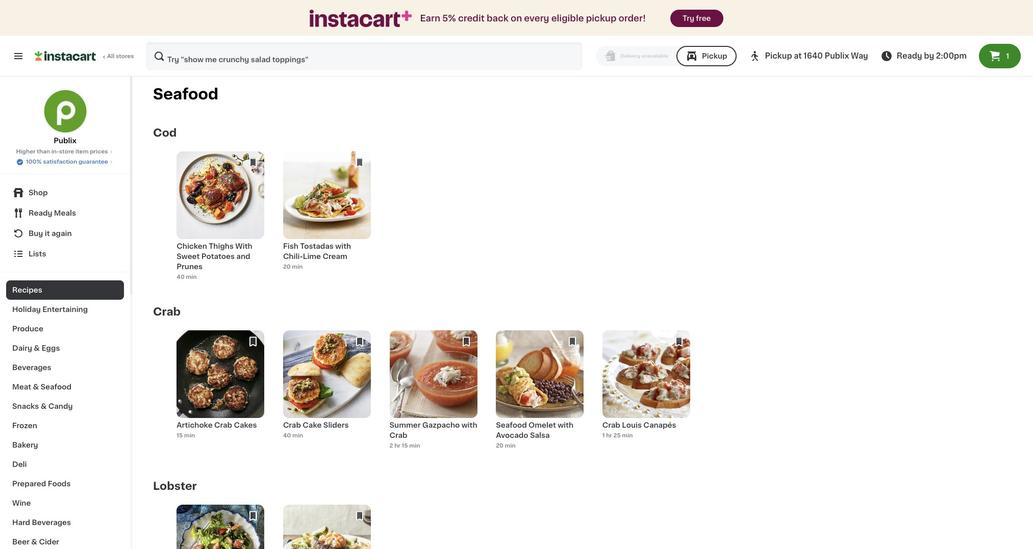 Task type: describe. For each thing, give the bounding box(es) containing it.
& for beer
[[31, 539, 37, 546]]

with for fish tostadas with chili-lime cream
[[335, 243, 351, 250]]

snacks & candy
[[12, 403, 73, 410]]

snacks
[[12, 403, 39, 410]]

beer
[[12, 539, 30, 546]]

20 for seafood omelet with avocado salsa
[[496, 443, 504, 449]]

publix logo image
[[43, 89, 88, 134]]

2:00pm
[[936, 52, 967, 60]]

chicken thighs with sweet potatoes and prunes
[[177, 243, 252, 271]]

dairy & eggs
[[12, 345, 60, 352]]

lobster
[[153, 481, 197, 492]]

lists
[[29, 251, 46, 258]]

100% satisfaction guarantee button
[[16, 156, 114, 166]]

again
[[52, 230, 72, 237]]

1 vertical spatial publix
[[54, 137, 76, 144]]

all
[[107, 54, 114, 59]]

5%
[[443, 14, 456, 22]]

credit
[[458, 14, 485, 22]]

potatoes
[[201, 253, 235, 261]]

tostadas
[[300, 243, 334, 250]]

ready for ready by 2:00pm
[[897, 52, 923, 60]]

2 hr 15 min
[[390, 443, 420, 449]]

beverages link
[[6, 358, 124, 378]]

100%
[[26, 159, 42, 165]]

order!
[[619, 14, 646, 22]]

higher than in-store item prices link
[[16, 148, 114, 156]]

produce link
[[6, 319, 124, 339]]

omelet
[[529, 422, 556, 429]]

1640
[[804, 52, 823, 60]]

recipe card group containing chicken thighs with sweet potatoes and prunes
[[177, 152, 265, 282]]

at
[[794, 52, 802, 60]]

recipe card group containing crab louis canapés
[[603, 331, 690, 456]]

gazpacho
[[422, 422, 460, 429]]

publix link
[[43, 89, 88, 146]]

cake
[[303, 422, 322, 429]]

hr for crab louis canapés
[[606, 433, 612, 439]]

foods
[[48, 481, 71, 488]]

frozen link
[[6, 416, 124, 436]]

higher than in-store item prices
[[16, 149, 108, 155]]

louis
[[622, 422, 642, 429]]

with for seafood omelet with avocado salsa
[[558, 422, 574, 429]]

with
[[235, 243, 252, 250]]

seafood omelet with avocado salsa
[[496, 422, 574, 439]]

min down summer
[[409, 443, 420, 449]]

min for artichoke crab cakes
[[184, 433, 195, 439]]

beer & cider
[[12, 539, 59, 546]]

cakes
[[234, 422, 257, 429]]

crab for crab cake sliders
[[283, 422, 301, 429]]

crab cake sliders
[[283, 422, 349, 429]]

item
[[76, 149, 89, 155]]

sweet
[[177, 253, 200, 261]]

cream
[[323, 253, 347, 261]]

meat
[[12, 384, 31, 391]]

40 for chicken thighs with sweet potatoes and prunes
[[177, 275, 185, 280]]

40 min for chicken thighs with sweet potatoes and prunes
[[177, 275, 197, 280]]

entertaining
[[42, 306, 88, 313]]

1 vertical spatial seafood
[[41, 384, 71, 391]]

every
[[524, 14, 549, 22]]

earn 5% credit back on every eligible pickup order!
[[420, 14, 646, 22]]

shop
[[29, 189, 48, 196]]

deli
[[12, 461, 27, 469]]

stores
[[116, 54, 134, 59]]

prepared
[[12, 481, 46, 488]]

& for meat
[[33, 384, 39, 391]]

100% satisfaction guarantee
[[26, 159, 108, 165]]

pickup at 1640 publix way button
[[749, 42, 869, 70]]

publix inside popup button
[[825, 52, 850, 60]]

1 button
[[979, 44, 1021, 68]]

guarantee
[[79, 159, 108, 165]]

summer
[[390, 422, 421, 429]]

1 for 1 hr 25 min
[[603, 433, 605, 439]]

by
[[924, 52, 935, 60]]

buy it again
[[29, 230, 72, 237]]

back
[[487, 14, 509, 22]]

seafood for seafood omelet with avocado salsa
[[496, 422, 527, 429]]

0 horizontal spatial 15
[[177, 433, 183, 439]]

than
[[37, 149, 50, 155]]

earn
[[420, 14, 440, 22]]

min for seafood omelet with avocado salsa
[[505, 443, 516, 449]]

meat & seafood
[[12, 384, 71, 391]]

pickup at 1640 publix way
[[765, 52, 869, 60]]

satisfaction
[[43, 159, 77, 165]]

eligible
[[552, 14, 584, 22]]

& for dairy
[[34, 345, 40, 352]]

and
[[236, 253, 250, 261]]

0 vertical spatial beverages
[[12, 364, 51, 372]]

hard
[[12, 520, 30, 527]]

dairy
[[12, 345, 32, 352]]

wine link
[[6, 494, 124, 513]]



Task type: vqa. For each thing, say whether or not it's contained in the screenshot.
20 min to the top
yes



Task type: locate. For each thing, give the bounding box(es) containing it.
higher
[[16, 149, 36, 155]]

pickup
[[765, 52, 792, 60], [702, 53, 728, 60]]

pickup button
[[677, 46, 737, 66]]

& for snacks
[[41, 403, 47, 410]]

holiday
[[12, 306, 41, 313]]

40 min down cake
[[283, 433, 303, 439]]

deli link
[[6, 455, 124, 475]]

it
[[45, 230, 50, 237]]

1 vertical spatial hr
[[395, 443, 401, 449]]

recipes
[[12, 287, 42, 294]]

40 min for crab cake sliders
[[283, 433, 303, 439]]

ready meals
[[29, 210, 76, 217]]

lime
[[303, 253, 321, 261]]

min right 25
[[622, 433, 633, 439]]

40 for crab cake sliders
[[283, 433, 291, 439]]

1 horizontal spatial 1
[[1007, 53, 1010, 60]]

min for fish tostadas with chili-lime cream
[[292, 264, 303, 270]]

snacks & candy link
[[6, 397, 124, 416]]

Search field
[[147, 43, 582, 69]]

min for chicken thighs with sweet potatoes and prunes
[[186, 275, 197, 280]]

recipe card group
[[177, 152, 265, 282], [283, 152, 371, 277], [177, 331, 265, 456], [283, 331, 371, 456], [390, 331, 477, 456], [496, 331, 584, 456], [603, 331, 690, 456], [177, 505, 265, 550], [283, 505, 371, 550]]

1 vertical spatial 20
[[496, 443, 504, 449]]

1 vertical spatial 1
[[603, 433, 605, 439]]

1 horizontal spatial seafood
[[153, 87, 218, 102]]

min for crab cake sliders
[[292, 433, 303, 439]]

1 horizontal spatial 15
[[402, 443, 408, 449]]

publix left "way"
[[825, 52, 850, 60]]

eggs
[[42, 345, 60, 352]]

artichoke
[[177, 422, 213, 429]]

20 min down avocado
[[496, 443, 516, 449]]

shop link
[[6, 183, 124, 203]]

recipe card group containing fish tostadas with chili-lime cream
[[283, 152, 371, 277]]

try free
[[683, 15, 711, 22]]

wine
[[12, 500, 31, 507]]

2 horizontal spatial seafood
[[496, 422, 527, 429]]

publix
[[825, 52, 850, 60], [54, 137, 76, 144]]

15 down 'artichoke'
[[177, 433, 183, 439]]

hard beverages link
[[6, 513, 124, 533]]

1 inside button
[[1007, 53, 1010, 60]]

1 horizontal spatial publix
[[825, 52, 850, 60]]

holiday entertaining link
[[6, 300, 124, 319]]

pickup inside popup button
[[765, 52, 792, 60]]

1 horizontal spatial 40 min
[[283, 433, 303, 439]]

1 horizontal spatial pickup
[[765, 52, 792, 60]]

pickup
[[586, 14, 617, 22]]

seafood up candy
[[41, 384, 71, 391]]

cod
[[153, 128, 177, 139]]

0 horizontal spatial publix
[[54, 137, 76, 144]]

hr left 25
[[606, 433, 612, 439]]

bakery
[[12, 442, 38, 449]]

with
[[335, 243, 351, 250], [462, 422, 477, 429], [558, 422, 574, 429]]

recipes link
[[6, 281, 124, 300]]

avocado
[[496, 432, 529, 439]]

ready for ready meals
[[29, 210, 52, 217]]

frozen
[[12, 423, 37, 430]]

1 vertical spatial 15
[[402, 443, 408, 449]]

1 hr 25 min
[[603, 433, 633, 439]]

2
[[390, 443, 393, 449]]

& left the eggs
[[34, 345, 40, 352]]

20
[[283, 264, 291, 270], [496, 443, 504, 449]]

ready meals button
[[6, 203, 124, 224]]

crab for crab
[[153, 307, 181, 317]]

0 vertical spatial seafood
[[153, 87, 218, 102]]

0 horizontal spatial pickup
[[702, 53, 728, 60]]

all stores
[[107, 54, 134, 59]]

crab louis canapés
[[603, 422, 677, 429]]

20 min for seafood omelet with avocado salsa
[[496, 443, 516, 449]]

pickup down free
[[702, 53, 728, 60]]

crab for crab louis canapés
[[603, 422, 621, 429]]

1 horizontal spatial ready
[[897, 52, 923, 60]]

crab
[[153, 307, 181, 317], [214, 422, 232, 429], [283, 422, 301, 429], [603, 422, 621, 429], [390, 432, 408, 439]]

1 horizontal spatial 40
[[283, 433, 291, 439]]

seafood for seafood
[[153, 87, 218, 102]]

25
[[614, 433, 621, 439]]

pickup inside button
[[702, 53, 728, 60]]

20 down avocado
[[496, 443, 504, 449]]

min down prunes
[[186, 275, 197, 280]]

crab left cake
[[283, 422, 301, 429]]

seafood up cod
[[153, 87, 218, 102]]

ready by 2:00pm link
[[881, 50, 967, 62]]

prices
[[90, 149, 108, 155]]

meals
[[54, 210, 76, 217]]

40 down crab cake sliders
[[283, 433, 291, 439]]

crab left cakes
[[214, 422, 232, 429]]

1 horizontal spatial hr
[[606, 433, 612, 439]]

0 vertical spatial ready
[[897, 52, 923, 60]]

bakery link
[[6, 436, 124, 455]]

1 horizontal spatial 20 min
[[496, 443, 516, 449]]

0 vertical spatial 1
[[1007, 53, 1010, 60]]

1 horizontal spatial 20
[[496, 443, 504, 449]]

crab up "2 hr 15 min"
[[390, 432, 408, 439]]

0 horizontal spatial with
[[335, 243, 351, 250]]

0 vertical spatial publix
[[825, 52, 850, 60]]

beverages up cider
[[32, 520, 71, 527]]

min down chili-
[[292, 264, 303, 270]]

all stores link
[[35, 42, 135, 70]]

beverages down dairy & eggs
[[12, 364, 51, 372]]

prepared foods link
[[6, 475, 124, 494]]

40 min down prunes
[[177, 275, 197, 280]]

0 horizontal spatial 1
[[603, 433, 605, 439]]

summer gazpacho with crab
[[390, 422, 477, 439]]

0 horizontal spatial 40 min
[[177, 275, 197, 280]]

with right gazpacho
[[462, 422, 477, 429]]

thighs
[[209, 243, 234, 250]]

& right meat
[[33, 384, 39, 391]]

store
[[59, 149, 74, 155]]

prepared foods
[[12, 481, 71, 488]]

& left candy
[[41, 403, 47, 410]]

seafood inside seafood omelet with avocado salsa
[[496, 422, 527, 429]]

with inside "fish tostadas with chili-lime cream"
[[335, 243, 351, 250]]

pickup left at
[[765, 52, 792, 60]]

0 horizontal spatial ready
[[29, 210, 52, 217]]

in-
[[51, 149, 59, 155]]

crab up 25
[[603, 422, 621, 429]]

2 vertical spatial seafood
[[496, 422, 527, 429]]

ready inside popup button
[[29, 210, 52, 217]]

40
[[177, 275, 185, 280], [283, 433, 291, 439]]

crab inside summer gazpacho with crab
[[390, 432, 408, 439]]

recipe card group containing artichoke crab cakes
[[177, 331, 265, 456]]

20 down chili-
[[283, 264, 291, 270]]

seafood up avocado
[[496, 422, 527, 429]]

fish
[[283, 243, 298, 250]]

0 horizontal spatial 20 min
[[283, 264, 303, 270]]

dairy & eggs link
[[6, 339, 124, 358]]

min down avocado
[[505, 443, 516, 449]]

1 vertical spatial ready
[[29, 210, 52, 217]]

None search field
[[146, 42, 583, 70]]

1 horizontal spatial with
[[462, 422, 477, 429]]

& right beer
[[31, 539, 37, 546]]

0 horizontal spatial 20
[[283, 264, 291, 270]]

prunes
[[177, 264, 203, 271]]

express icon image
[[310, 10, 412, 27]]

with for summer gazpacho with crab
[[462, 422, 477, 429]]

0 vertical spatial 15
[[177, 433, 183, 439]]

with inside summer gazpacho with crab
[[462, 422, 477, 429]]

holiday entertaining
[[12, 306, 88, 313]]

20 for fish tostadas with chili-lime cream
[[283, 264, 291, 270]]

0 vertical spatial 20
[[283, 264, 291, 270]]

crab down prunes
[[153, 307, 181, 317]]

0 horizontal spatial seafood
[[41, 384, 71, 391]]

recipe card group containing crab cake sliders
[[283, 331, 371, 456]]

1 vertical spatial 40
[[283, 433, 291, 439]]

0 horizontal spatial 40
[[177, 275, 185, 280]]

ready
[[897, 52, 923, 60], [29, 210, 52, 217]]

salsa
[[530, 432, 550, 439]]

&
[[34, 345, 40, 352], [33, 384, 39, 391], [41, 403, 47, 410], [31, 539, 37, 546]]

candy
[[48, 403, 73, 410]]

way
[[851, 52, 869, 60]]

ready left the by in the right top of the page
[[897, 52, 923, 60]]

artichoke crab cakes
[[177, 422, 257, 429]]

with up cream
[[335, 243, 351, 250]]

hr
[[606, 433, 612, 439], [395, 443, 401, 449]]

hard beverages
[[12, 520, 71, 527]]

40 down prunes
[[177, 275, 185, 280]]

0 vertical spatial 40
[[177, 275, 185, 280]]

instacart logo image
[[35, 50, 96, 62]]

15 right 2
[[402, 443, 408, 449]]

ready meals link
[[6, 203, 124, 224]]

0 vertical spatial 40 min
[[177, 275, 197, 280]]

beer & cider link
[[6, 533, 124, 550]]

0 horizontal spatial hr
[[395, 443, 401, 449]]

recipe card group containing seafood omelet with avocado salsa
[[496, 331, 584, 456]]

20 min for fish tostadas with chili-lime cream
[[283, 264, 303, 270]]

1 vertical spatial 20 min
[[496, 443, 516, 449]]

min down cake
[[292, 433, 303, 439]]

15
[[177, 433, 183, 439], [402, 443, 408, 449]]

with inside seafood omelet with avocado salsa
[[558, 422, 574, 429]]

publix up store
[[54, 137, 76, 144]]

min
[[292, 264, 303, 270], [186, 275, 197, 280], [184, 433, 195, 439], [292, 433, 303, 439], [622, 433, 633, 439], [409, 443, 420, 449], [505, 443, 516, 449]]

buy
[[29, 230, 43, 237]]

min down 'artichoke'
[[184, 433, 195, 439]]

0 vertical spatial hr
[[606, 433, 612, 439]]

1 vertical spatial beverages
[[32, 520, 71, 527]]

canapés
[[644, 422, 677, 429]]

pickup for pickup at 1640 publix way
[[765, 52, 792, 60]]

1 vertical spatial 40 min
[[283, 433, 303, 439]]

recipe card group containing summer gazpacho with crab
[[390, 331, 477, 456]]

pickup for pickup
[[702, 53, 728, 60]]

hr for summer gazpacho with crab
[[395, 443, 401, 449]]

ready down shop
[[29, 210, 52, 217]]

1 for 1
[[1007, 53, 1010, 60]]

1
[[1007, 53, 1010, 60], [603, 433, 605, 439]]

beverages
[[12, 364, 51, 372], [32, 520, 71, 527]]

2 horizontal spatial with
[[558, 422, 574, 429]]

with right omelet at the bottom of the page
[[558, 422, 574, 429]]

service type group
[[596, 46, 737, 66]]

hr right 2
[[395, 443, 401, 449]]

0 vertical spatial 20 min
[[283, 264, 303, 270]]

20 min down chili-
[[283, 264, 303, 270]]



